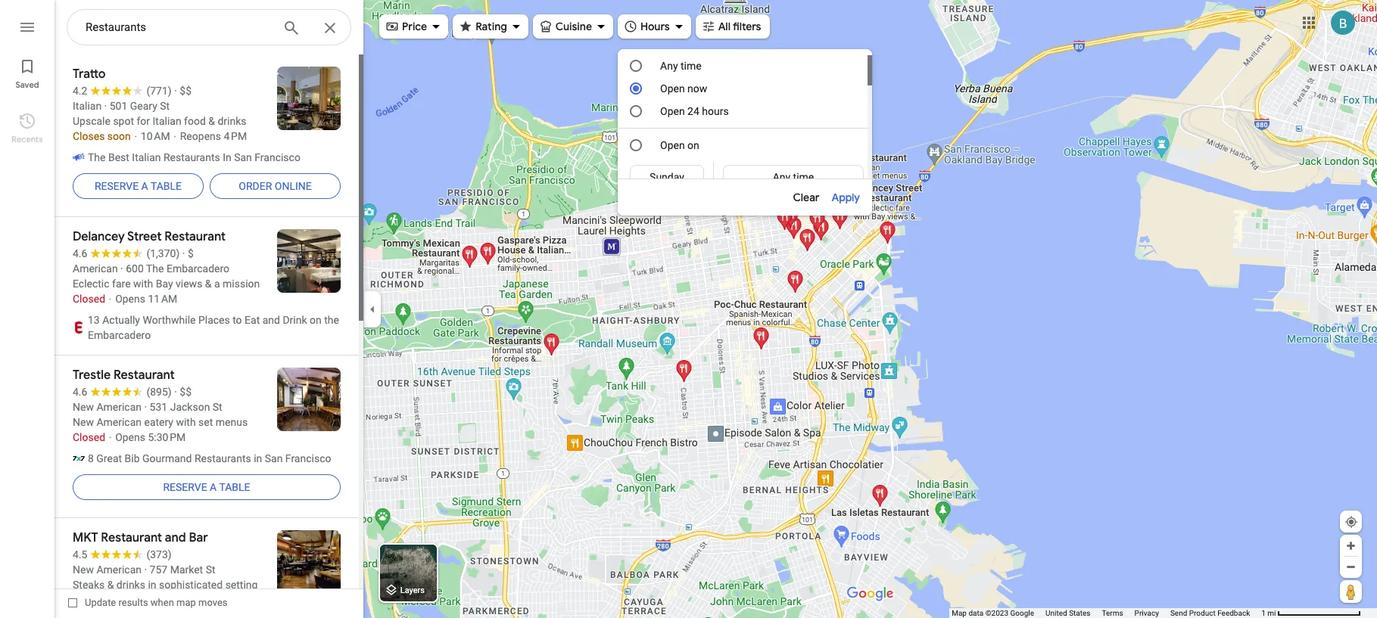 Task type: describe. For each thing, give the bounding box(es) containing it.
on
[[688, 139, 699, 151]]

24
[[688, 105, 699, 117]]

google
[[1010, 609, 1034, 618]]

footer inside google maps element
[[952, 609, 1261, 619]]

none field inside restaurants field
[[86, 18, 270, 36]]

send product feedback button
[[1170, 609, 1250, 619]]

1 mi button
[[1261, 609, 1361, 618]]

0 vertical spatial a
[[141, 180, 148, 192]]

time inside any time radio
[[793, 171, 814, 183]]

filters
[[733, 20, 761, 33]]

cuisine
[[556, 20, 592, 33]]

Update results when map moves checkbox
[[68, 594, 228, 612]]

open for open 24 hours
[[660, 105, 685, 117]]

show your location image
[[1345, 516, 1358, 529]]

when
[[151, 597, 174, 609]]

map
[[176, 597, 196, 609]]

all filters button
[[695, 10, 770, 43]]

data
[[969, 609, 984, 618]]

1
[[1261, 609, 1266, 618]]

hours button
[[618, 10, 691, 43]]

2 reserve a table link from the top
[[73, 469, 341, 506]]

dialog inside google maps element
[[618, 55, 873, 556]]

map
[[952, 609, 967, 618]]

Open now radio
[[630, 83, 642, 95]]

0 horizontal spatial table
[[151, 180, 182, 192]]

hours
[[641, 20, 670, 33]]

privacy
[[1135, 609, 1159, 618]]

recents
[[12, 134, 43, 145]]

clear
[[793, 191, 819, 204]]

united
[[1046, 609, 1067, 618]]

0 horizontal spatial any time
[[660, 60, 702, 72]]

Open on radio
[[630, 139, 642, 151]]

price button
[[379, 10, 448, 43]]

saved
[[15, 79, 39, 90]]

google account: brad klo  
(klobrad84@gmail.com) image
[[1331, 10, 1355, 35]]

rating
[[476, 20, 507, 33]]

0 horizontal spatial any
[[660, 60, 678, 72]]

now
[[688, 83, 707, 95]]

Any time radio
[[630, 60, 642, 72]]

show street view coverage image
[[1340, 581, 1362, 603]]

apply
[[832, 191, 860, 204]]

mi
[[1268, 609, 1276, 618]]

0 vertical spatial reserve
[[95, 180, 139, 192]]

open for open on
[[660, 139, 685, 151]]

1 mi
[[1261, 609, 1276, 618]]

1 horizontal spatial a
[[210, 482, 217, 494]]

open on
[[660, 139, 699, 151]]

menu inside google maps element
[[618, 55, 873, 556]]

apply button
[[832, 189, 860, 207]]

update
[[85, 597, 116, 609]]

order online
[[239, 180, 312, 192]]

product
[[1189, 609, 1216, 618]]

united states button
[[1046, 609, 1091, 619]]

united states
[[1046, 609, 1091, 618]]



Task type: locate. For each thing, give the bounding box(es) containing it.
reserve a table
[[95, 180, 182, 192], [163, 482, 250, 494]]

1 vertical spatial reserve
[[163, 482, 207, 494]]

1 horizontal spatial table
[[219, 482, 250, 494]]

1 reserve a table link from the top
[[73, 168, 204, 204]]

time up now
[[681, 60, 702, 72]]

any time up clear
[[773, 171, 814, 183]]

menu containing any time
[[618, 55, 873, 556]]

any time up "open now"
[[660, 60, 702, 72]]

any
[[660, 60, 678, 72], [773, 171, 791, 183]]

open left on
[[660, 139, 685, 151]]

any inside radio
[[773, 171, 791, 183]]

1 horizontal spatial any time
[[773, 171, 814, 183]]

zoom in image
[[1345, 541, 1357, 552]]

open now
[[660, 83, 707, 95]]

moves
[[198, 597, 228, 609]]

menu
[[618, 55, 873, 556]]

1 vertical spatial a
[[210, 482, 217, 494]]

menu image
[[18, 18, 36, 36]]

2 open from the top
[[660, 105, 685, 117]]

collapse side panel image
[[364, 301, 381, 318]]

0 vertical spatial open
[[660, 83, 685, 95]]

all
[[718, 20, 731, 33]]

send product feedback
[[1170, 609, 1250, 618]]

dialog
[[618, 55, 873, 556]]

price
[[402, 20, 427, 33]]

None field
[[86, 18, 270, 36]]

rating button
[[453, 10, 528, 43]]

clear button
[[793, 189, 832, 207]]

all filters
[[718, 20, 761, 33]]

any time inside radio
[[773, 171, 814, 183]]

1 vertical spatial reserve a table link
[[73, 469, 341, 506]]

reserve a table link
[[73, 168, 204, 204], [73, 469, 341, 506]]

time
[[681, 60, 702, 72], [793, 171, 814, 183]]

terms button
[[1102, 609, 1123, 619]]

1 horizontal spatial time
[[793, 171, 814, 183]]

none search field inside google maps element
[[67, 9, 351, 46]]

0 vertical spatial reserve a table link
[[73, 168, 204, 204]]

any time
[[660, 60, 702, 72], [773, 171, 814, 183]]

hours
[[702, 105, 729, 117]]

states
[[1069, 609, 1091, 618]]

1 open from the top
[[660, 83, 685, 95]]

reserve a table for 2nd 'reserve a table' link
[[163, 482, 250, 494]]

0 vertical spatial any time
[[660, 60, 702, 72]]

1 horizontal spatial reserve
[[163, 482, 207, 494]]

footer containing map data ©2023 google
[[952, 609, 1261, 619]]

saved button
[[0, 51, 55, 94]]

time up clear
[[793, 171, 814, 183]]

cuisine button
[[533, 10, 613, 43]]

order online link
[[210, 168, 341, 204]]

recents button
[[0, 106, 55, 148]]

list
[[0, 0, 55, 619]]

layers
[[400, 586, 425, 596]]

feedback
[[1218, 609, 1250, 618]]

None search field
[[67, 9, 351, 46]]

1 vertical spatial any
[[773, 171, 791, 183]]

open for open now
[[660, 83, 685, 95]]

reserve a table for second 'reserve a table' link from the bottom of the results for restaurants feed
[[95, 180, 182, 192]]

2 vertical spatial open
[[660, 139, 685, 151]]

results
[[118, 597, 148, 609]]

online
[[275, 180, 312, 192]]

Restaurants field
[[67, 9, 351, 46]]

zoom out image
[[1345, 562, 1357, 573]]

Sunday radio
[[640, 170, 694, 185]]

privacy button
[[1135, 609, 1159, 619]]

map data ©2023 google
[[952, 609, 1034, 618]]

Open 24 hours radio
[[630, 105, 642, 117]]

1 vertical spatial open
[[660, 105, 685, 117]]

results for restaurants feed
[[55, 55, 363, 619]]

1 vertical spatial table
[[219, 482, 250, 494]]

list containing saved
[[0, 0, 55, 619]]

google maps element
[[0, 0, 1377, 619]]

0 vertical spatial reserve a table
[[95, 180, 182, 192]]

reserve
[[95, 180, 139, 192], [163, 482, 207, 494]]

dialog containing clear
[[618, 55, 873, 556]]

open 24 hours
[[660, 105, 729, 117]]

0 vertical spatial table
[[151, 180, 182, 192]]

Any time radio
[[733, 170, 854, 185]]

open left the 24
[[660, 105, 685, 117]]

0 horizontal spatial reserve
[[95, 180, 139, 192]]

0 horizontal spatial time
[[681, 60, 702, 72]]

update results when map moves
[[85, 597, 228, 609]]

order
[[239, 180, 272, 192]]

open left now
[[660, 83, 685, 95]]

1 vertical spatial reserve a table
[[163, 482, 250, 494]]

3 open from the top
[[660, 139, 685, 151]]

sunday
[[650, 171, 684, 183]]

©2023
[[986, 609, 1008, 618]]

table
[[151, 180, 182, 192], [219, 482, 250, 494]]

1 vertical spatial time
[[793, 171, 814, 183]]

a
[[141, 180, 148, 192], [210, 482, 217, 494]]

footer
[[952, 609, 1261, 619]]

terms
[[1102, 609, 1123, 618]]

1 horizontal spatial any
[[773, 171, 791, 183]]

0 vertical spatial any
[[660, 60, 678, 72]]

send
[[1170, 609, 1187, 618]]

0 vertical spatial time
[[681, 60, 702, 72]]

1 vertical spatial any time
[[773, 171, 814, 183]]

open
[[660, 83, 685, 95], [660, 105, 685, 117], [660, 139, 685, 151]]

0 horizontal spatial a
[[141, 180, 148, 192]]



Task type: vqa. For each thing, say whether or not it's contained in the screenshot.
Sort
no



